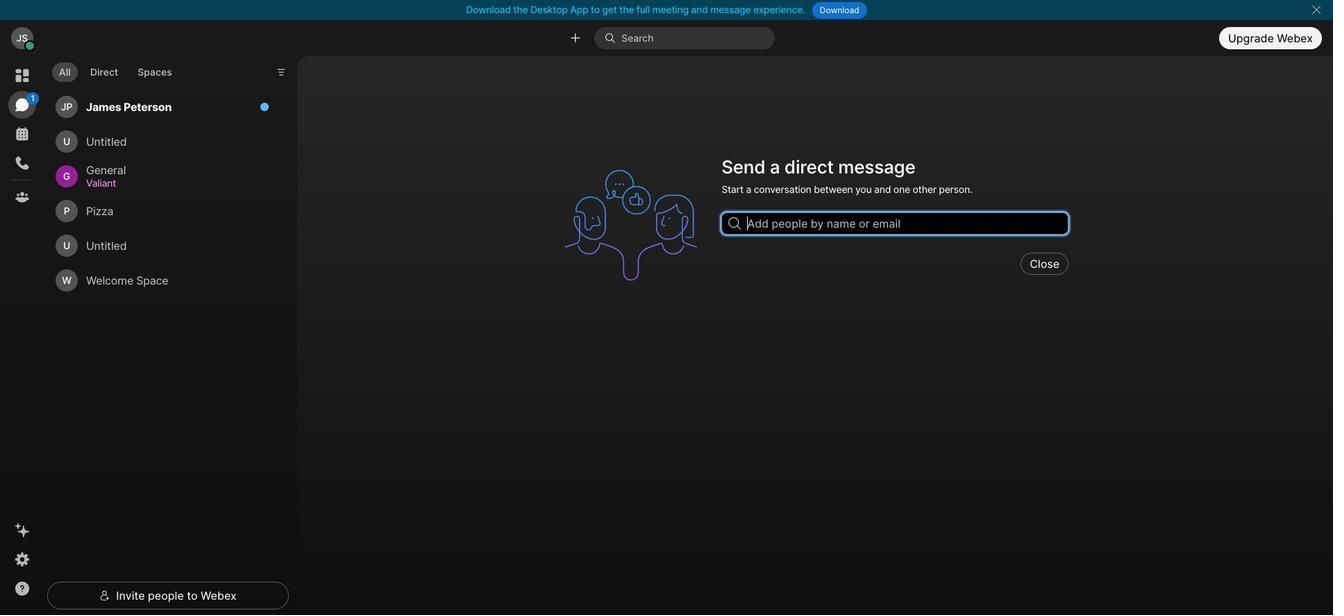 Task type: vqa. For each thing, say whether or not it's contained in the screenshot.
the "Moderator" element
no



Task type: describe. For each thing, give the bounding box(es) containing it.
1 untitled list item from the top
[[50, 124, 278, 159]]

general list item
[[50, 159, 278, 194]]

valiant element
[[86, 176, 261, 191]]

start a conversation between you and one other person. image
[[558, 152, 713, 299]]

search_18 image
[[729, 218, 741, 230]]

pizza list item
[[50, 194, 278, 229]]

cancel_16 image
[[1312, 4, 1322, 15]]

new messages image
[[260, 102, 270, 112]]



Task type: locate. For each thing, give the bounding box(es) containing it.
james peterson, new messages list item
[[50, 90, 278, 124]]

welcome space list item
[[50, 263, 278, 298]]

untitled list item down valiant element
[[50, 229, 278, 263]]

webex tab list
[[8, 62, 39, 211]]

navigation
[[0, 56, 44, 615]]

2 untitled list item from the top
[[50, 229, 278, 263]]

untitled list item up valiant element
[[50, 124, 278, 159]]

0 vertical spatial untitled list item
[[50, 124, 278, 159]]

1 vertical spatial untitled list item
[[50, 229, 278, 263]]

tab list
[[49, 54, 182, 86]]

Add people by name or email text field
[[722, 213, 1069, 235]]

untitled list item
[[50, 124, 278, 159], [50, 229, 278, 263]]



